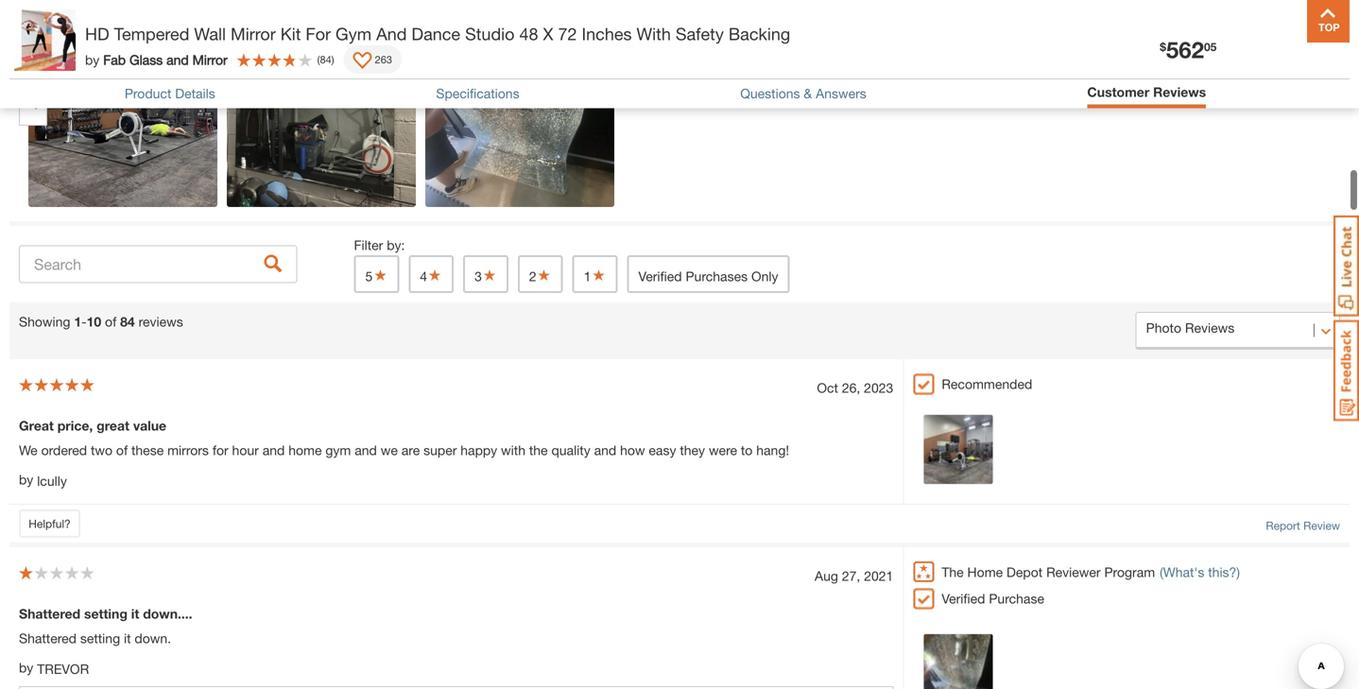 Task type: locate. For each thing, give the bounding box(es) containing it.
gym
[[326, 443, 351, 458]]

mirror down wall at left
[[192, 52, 228, 67]]

1 vertical spatial shattered
[[19, 631, 77, 646]]

1 vertical spatial 84
[[120, 314, 135, 330]]

of right two
[[116, 443, 128, 458]]

0 vertical spatial shattered
[[19, 606, 80, 622]]

trevor
[[37, 661, 89, 677]]

of right the 10
[[105, 314, 117, 330]]

questions & answers button
[[741, 86, 867, 101], [741, 86, 867, 101]]

super
[[424, 443, 457, 458]]

by fab glass and mirror
[[85, 52, 228, 67]]

home
[[289, 443, 322, 458]]

diy
[[1142, 50, 1167, 68]]

0 horizontal spatial verified
[[639, 269, 682, 284]]

ordered
[[41, 443, 87, 458]]

verified
[[639, 269, 682, 284], [942, 591, 986, 607]]

0 vertical spatial mirror
[[231, 24, 276, 44]]

hang!
[[757, 443, 790, 458]]

with
[[501, 443, 526, 458]]

star symbol image inside 5 button
[[373, 269, 388, 282]]

and right glass
[[166, 52, 189, 67]]

great
[[97, 418, 129, 434]]

by left trevor
[[19, 660, 33, 676]]

1 vertical spatial by
[[19, 472, 33, 487]]

( 84 )
[[317, 53, 334, 66]]

star symbol image for 4
[[427, 269, 443, 282]]

specifications button
[[436, 86, 520, 101], [436, 86, 520, 101]]

details
[[175, 86, 215, 101]]

this?)
[[1209, 564, 1241, 580]]

diy button
[[1124, 23, 1185, 68]]

gym
[[336, 24, 372, 44]]

0 horizontal spatial 84
[[120, 314, 135, 330]]

0 vertical spatial by
[[85, 52, 100, 67]]

setting up trevor
[[80, 631, 120, 646]]

verified down the
[[942, 591, 986, 607]]

live chat image
[[1334, 216, 1360, 317]]

reviews
[[139, 314, 183, 330]]

1 vertical spatial it
[[124, 631, 131, 646]]

backing
[[729, 24, 791, 44]]

26,
[[842, 380, 861, 396]]

only
[[752, 269, 779, 284]]

0 vertical spatial 1
[[584, 269, 591, 284]]

it up down.
[[131, 606, 139, 622]]

Search text field
[[19, 245, 297, 283]]

2 vertical spatial by
[[19, 660, 33, 676]]

2 button
[[518, 255, 563, 293]]

3 button
[[463, 255, 509, 293]]

1 inside button
[[584, 269, 591, 284]]

by left fab on the top of page
[[85, 52, 100, 67]]

we
[[19, 443, 38, 458]]

setting left down....
[[84, 606, 128, 622]]

wall
[[194, 24, 226, 44]]

by for by fab glass and mirror
[[85, 52, 100, 67]]

$ 562 05
[[1160, 36, 1217, 63]]

how
[[620, 443, 645, 458]]

to
[[741, 443, 753, 458]]

1 button
[[573, 255, 618, 293]]

the home depot logo image
[[15, 15, 76, 76]]

1 left the 10
[[74, 314, 81, 330]]

filter by:
[[354, 237, 405, 253]]

0 vertical spatial 84
[[320, 53, 332, 66]]

product details
[[125, 86, 215, 101]]

1 vertical spatial of
[[116, 443, 128, 458]]

by
[[85, 52, 100, 67], [19, 472, 33, 487], [19, 660, 33, 676]]

84
[[320, 53, 332, 66], [120, 314, 135, 330]]

1 vertical spatial setting
[[80, 631, 120, 646]]

star symbol image for 5
[[373, 269, 388, 282]]

setting
[[84, 606, 128, 622], [80, 631, 120, 646]]

1 vertical spatial verified
[[942, 591, 986, 607]]

star symbol image left 3
[[427, 269, 443, 282]]

by left lcully
[[19, 472, 33, 487]]

questions
[[741, 86, 800, 101]]

&
[[804, 86, 812, 101]]

0 vertical spatial setting
[[84, 606, 128, 622]]

the
[[529, 443, 548, 458]]

product details button
[[125, 86, 215, 101], [125, 86, 215, 101]]

0 horizontal spatial mirror
[[192, 52, 228, 67]]

star symbol image left 2
[[482, 269, 497, 282]]

by lcully
[[19, 472, 67, 489]]

5
[[365, 269, 373, 284]]

(
[[317, 53, 320, 66]]

helpful?
[[29, 517, 71, 530]]

1
[[584, 269, 591, 284], [74, 314, 81, 330]]

are
[[402, 443, 420, 458]]

showing
[[19, 314, 70, 330]]

verified left the purchases
[[639, 269, 682, 284]]

star symbol image inside 3 button
[[482, 269, 497, 282]]

star symbol image
[[373, 269, 388, 282], [427, 269, 443, 282], [482, 269, 497, 282], [591, 269, 607, 282]]

1 horizontal spatial mirror
[[231, 24, 276, 44]]

aug 27, 2021
[[815, 568, 894, 584]]

by for by lcully
[[19, 472, 33, 487]]

and
[[166, 52, 189, 67], [263, 443, 285, 458], [355, 443, 377, 458], [594, 443, 617, 458]]

1 right star symbol icon
[[584, 269, 591, 284]]

of inside great price, great value we ordered two of these mirrors for hour and home gym and we are super happy with the quality and how easy they were to hang!
[[116, 443, 128, 458]]

mirror left kit
[[231, 24, 276, 44]]

studio
[[465, 24, 515, 44]]

1 horizontal spatial 1
[[584, 269, 591, 284]]

)
[[332, 53, 334, 66]]

by inside the by trevor
[[19, 660, 33, 676]]

verified purchase
[[942, 591, 1045, 607]]

0 vertical spatial verified
[[639, 269, 682, 284]]

by:
[[387, 237, 405, 253]]

star symbol image inside 4 button
[[427, 269, 443, 282]]

1 star symbol image from the left
[[373, 269, 388, 282]]

1 shattered from the top
[[19, 606, 80, 622]]

program
[[1105, 564, 1156, 580]]

star symbol image inside 1 button
[[591, 269, 607, 282]]

showing 1 - 10 of 84 reviews
[[19, 314, 183, 330]]

by inside by lcully
[[19, 472, 33, 487]]

3 star symbol image from the left
[[482, 269, 497, 282]]

0 horizontal spatial 1
[[74, 314, 81, 330]]

star symbol image for 3
[[482, 269, 497, 282]]

4 star symbol image from the left
[[591, 269, 607, 282]]

it left down.
[[124, 631, 131, 646]]

it
[[131, 606, 139, 622], [124, 631, 131, 646]]

tempered
[[114, 24, 189, 44]]

2021
[[864, 568, 894, 584]]

-
[[81, 314, 87, 330]]

2 star symbol image from the left
[[427, 269, 443, 282]]

mirrors
[[167, 443, 209, 458]]

94015
[[298, 36, 340, 54]]

questions & answers
[[741, 86, 867, 101]]

two
[[91, 443, 113, 458]]

1 vertical spatial mirror
[[192, 52, 228, 67]]

filter
[[354, 237, 383, 253]]

$
[[1160, 40, 1167, 53]]

10pm
[[189, 36, 230, 54]]

customer reviews button
[[1088, 84, 1207, 104], [1088, 84, 1207, 100]]

oct
[[817, 380, 839, 396]]

verified inside button
[[639, 269, 682, 284]]

star symbol image right star symbol icon
[[591, 269, 607, 282]]

star symbol image down filter by:
[[373, 269, 388, 282]]

1 horizontal spatial verified
[[942, 591, 986, 607]]

feedback link image
[[1334, 320, 1360, 422]]

562
[[1167, 36, 1205, 63]]

for
[[213, 443, 229, 458]]



Task type: describe. For each thing, give the bounding box(es) containing it.
depot
[[1007, 564, 1043, 580]]

4
[[420, 269, 427, 284]]

safety
[[676, 24, 724, 44]]

city
[[155, 36, 182, 54]]

recommended
[[942, 376, 1033, 392]]

report
[[1266, 519, 1301, 532]]

10
[[87, 314, 101, 330]]

94015 button
[[275, 36, 340, 55]]

(what's
[[1160, 564, 1205, 580]]

star symbol image
[[537, 269, 552, 282]]

verified purchases only button
[[627, 255, 790, 293]]

home
[[968, 564, 1003, 580]]

easy
[[649, 443, 676, 458]]

and right hour
[[263, 443, 285, 458]]

263 button
[[344, 45, 402, 74]]

and
[[376, 24, 407, 44]]

What can we help you find today? search field
[[375, 26, 893, 65]]

(what's this?) link
[[1160, 563, 1241, 582]]

top button
[[1308, 0, 1350, 43]]

2023
[[864, 380, 894, 396]]

for
[[306, 24, 331, 44]]

reviews
[[1154, 84, 1207, 100]]

down.
[[135, 631, 171, 646]]

kit
[[281, 24, 301, 44]]

verified purchases only
[[639, 269, 779, 284]]

we
[[381, 443, 398, 458]]

customer
[[1088, 84, 1150, 100]]

2
[[529, 269, 537, 284]]

trevor button
[[37, 659, 89, 679]]

05
[[1205, 40, 1217, 53]]

report review
[[1266, 519, 1341, 532]]

reviewer
[[1047, 564, 1101, 580]]

fab
[[103, 52, 126, 67]]

2 shattered from the top
[[19, 631, 77, 646]]

star symbol image for 1
[[591, 269, 607, 282]]

dance
[[412, 24, 461, 44]]

verified for verified purchase
[[942, 591, 986, 607]]

price,
[[57, 418, 93, 434]]

value
[[133, 418, 166, 434]]

5 button
[[354, 255, 399, 293]]

aug
[[815, 568, 839, 584]]

great price, great value we ordered two of these mirrors for hour and home gym and we are super happy with the quality and how easy they were to hang!
[[19, 418, 790, 458]]

8 link
[[1292, 18, 1337, 68]]

the home depot reviewer program
[[942, 564, 1156, 580]]

customer reviews
[[1088, 84, 1207, 100]]

1 vertical spatial 1
[[74, 314, 81, 330]]

purchase
[[989, 591, 1045, 607]]

lcully button
[[37, 471, 67, 491]]

oct 26, 2023
[[817, 380, 894, 396]]

purchases
[[686, 269, 748, 284]]

specifications
[[436, 86, 520, 101]]

hd tempered wall mirror kit for gym and dance studio 48 x 72 inches with safety backing
[[85, 24, 791, 44]]

happy
[[461, 443, 498, 458]]

glass
[[129, 52, 163, 67]]

by trevor
[[19, 660, 89, 677]]

4 button
[[409, 255, 454, 293]]

263
[[375, 53, 392, 66]]

(what's this?)
[[1160, 564, 1241, 580]]

and left the how
[[594, 443, 617, 458]]

by for by trevor
[[19, 660, 33, 676]]

product image image
[[14, 9, 76, 71]]

27,
[[842, 568, 861, 584]]

daly city 10pm
[[121, 36, 230, 54]]

3
[[475, 269, 482, 284]]

48
[[520, 24, 538, 44]]

8
[[1319, 21, 1325, 34]]

answers
[[816, 86, 867, 101]]

0 vertical spatial of
[[105, 314, 117, 330]]

lcully
[[37, 473, 67, 489]]

0 vertical spatial it
[[131, 606, 139, 622]]

display image
[[353, 52, 372, 71]]

hour
[[232, 443, 259, 458]]

and left we
[[355, 443, 377, 458]]

hd
[[85, 24, 109, 44]]

helpful? button
[[19, 510, 80, 538]]

verified for verified purchases only
[[639, 269, 682, 284]]

1 horizontal spatial 84
[[320, 53, 332, 66]]

72
[[558, 24, 577, 44]]

were
[[709, 443, 738, 458]]



Task type: vqa. For each thing, say whether or not it's contained in the screenshot.
button
no



